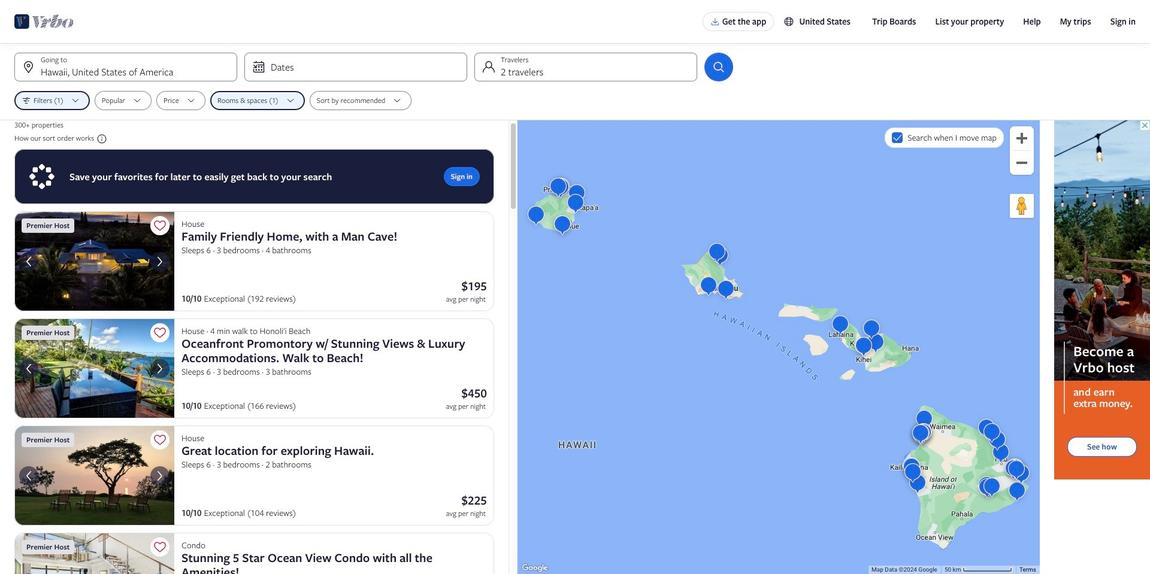 Task type: describe. For each thing, give the bounding box(es) containing it.
download the app button image
[[711, 17, 720, 26]]

map region
[[518, 120, 1041, 575]]

google image
[[521, 563, 549, 575]]

show next image for family friendly home, with a man cave! image
[[153, 254, 167, 269]]

show previous image for great location for exploring hawaii. image
[[22, 469, 36, 483]]

0 horizontal spatial small image
[[94, 134, 107, 144]]

exterior image
[[14, 212, 174, 312]]

big island living at it's best! image
[[14, 534, 174, 575]]



Task type: vqa. For each thing, say whether or not it's contained in the screenshot.
"Show previous image for Denver, Lower Highland-LoHi, Downtown, "Farmhouse" in the City"
no



Task type: locate. For each thing, give the bounding box(es) containing it.
vrbo logo image
[[14, 12, 74, 31]]

property grounds image
[[14, 426, 174, 526]]

1 horizontal spatial small image
[[784, 16, 795, 27]]

you can't tear me away from this view when i'm at home!  unforgettable. image
[[14, 319, 174, 419]]

search image
[[712, 60, 727, 74]]

show next image for great location for exploring hawaii. image
[[153, 469, 167, 483]]

show next image for oceanfront promontory w/ stunning views & luxury accommodations.  walk to beach! image
[[153, 362, 167, 376]]

show previous image for family friendly home, with a man cave! image
[[22, 254, 36, 269]]

show previous image for oceanfront promontory w/ stunning views & luxury accommodations.  walk to beach! image
[[22, 362, 36, 376]]

small image
[[784, 16, 795, 27], [94, 134, 107, 144]]

0 vertical spatial small image
[[784, 16, 795, 27]]

1 vertical spatial small image
[[94, 134, 107, 144]]



